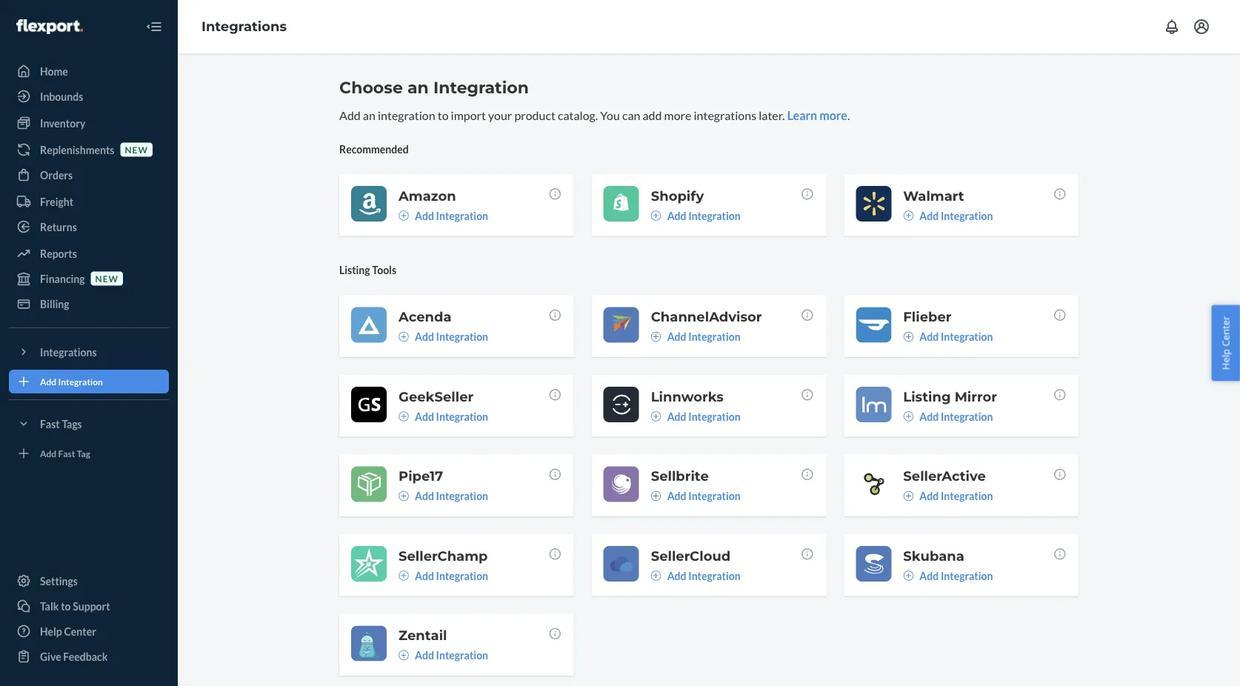 Task type: locate. For each thing, give the bounding box(es) containing it.
add integration link down acenda
[[399, 329, 488, 344]]

add integration down sellbrite
[[667, 490, 741, 502]]

center
[[1219, 316, 1233, 347], [64, 625, 96, 638]]

add integration link down amazon
[[399, 208, 488, 223]]

1 vertical spatial center
[[64, 625, 96, 638]]

0 vertical spatial listing
[[339, 264, 370, 276]]

add integration link down shopify at the right top
[[651, 208, 741, 223]]

add for skubana
[[920, 569, 939, 582]]

integration for zentail
[[436, 649, 488, 662]]

add down fast tags
[[40, 448, 56, 459]]

integration down sellbrite
[[689, 490, 741, 502]]

add integration link for sellercloud
[[651, 568, 741, 583]]

listing left tools
[[339, 264, 370, 276]]

1 vertical spatial help center
[[40, 625, 96, 638]]

add down amazon
[[415, 209, 434, 222]]

support
[[73, 600, 110, 612]]

integration down the integrations 'dropdown button'
[[58, 376, 103, 387]]

an
[[408, 77, 429, 97], [363, 108, 376, 122]]

add down geekseller in the left of the page
[[415, 410, 434, 423]]

1 horizontal spatial listing
[[904, 388, 951, 404]]

add integration link down sellercloud
[[651, 568, 741, 583]]

give feedback button
[[9, 645, 169, 668]]

add for listing mirror
[[920, 410, 939, 423]]

new up orders link
[[125, 144, 148, 155]]

add down acenda
[[415, 330, 434, 343]]

add integration link down sellbrite
[[651, 489, 741, 503]]

add integration link down selleractive
[[904, 489, 993, 503]]

plus circle image down shopify at the right top
[[651, 210, 661, 221]]

help center
[[1219, 316, 1233, 370], [40, 625, 96, 638]]

plus circle image down sellercloud
[[651, 570, 661, 581]]

add integration link down sellerchamp
[[399, 568, 488, 583]]

add for sellerchamp
[[415, 569, 434, 582]]

add integration for skubana
[[920, 569, 993, 582]]

talk
[[40, 600, 59, 612]]

talk to support
[[40, 600, 110, 612]]

add for sellbrite
[[667, 490, 687, 502]]

add down selleractive
[[920, 490, 939, 502]]

fast tags
[[40, 418, 82, 430]]

integration down zentail
[[436, 649, 488, 662]]

integration down sellercloud
[[689, 569, 741, 582]]

plus circle image for pipe17
[[399, 491, 409, 501]]

add down zentail
[[415, 649, 434, 662]]

add fast tag link
[[9, 442, 169, 465]]

inventory link
[[9, 111, 169, 135]]

add integration down skubana
[[920, 569, 993, 582]]

integration down mirror
[[941, 410, 993, 423]]

to inside button
[[61, 600, 71, 612]]

add integration for listing mirror
[[920, 410, 993, 423]]

integration for skubana
[[941, 569, 993, 582]]

add down walmart
[[920, 209, 939, 222]]

feedback
[[63, 650, 108, 663]]

plus circle image down listing mirror
[[904, 411, 914, 422]]

add integration down geekseller in the left of the page
[[415, 410, 488, 423]]

choose an integration
[[339, 77, 529, 97]]

plus circle image down amazon
[[399, 210, 409, 221]]

0 vertical spatial help
[[1219, 349, 1233, 370]]

add for pipe17
[[415, 490, 434, 502]]

integration down channeladvisor on the right of the page
[[689, 330, 741, 343]]

integration down 'flieber'
[[941, 330, 993, 343]]

integration down selleractive
[[941, 490, 993, 502]]

add integration down acenda
[[415, 330, 488, 343]]

help inside 'help center' button
[[1219, 349, 1233, 370]]

add integration link down walmart
[[904, 208, 993, 223]]

skubana
[[904, 548, 965, 564]]

0 horizontal spatial new
[[95, 273, 119, 284]]

add down listing mirror
[[920, 410, 939, 423]]

add integration link for channeladvisor
[[651, 329, 741, 344]]

fast left the tag
[[58, 448, 75, 459]]

plus circle image
[[399, 210, 409, 221], [651, 331, 661, 342], [904, 411, 914, 422], [651, 491, 661, 501], [904, 491, 914, 501], [651, 570, 661, 581]]

flieber
[[904, 309, 952, 325]]

close navigation image
[[145, 18, 163, 36]]

plus circle image down pipe17
[[399, 491, 409, 501]]

financing
[[40, 272, 85, 285]]

plus circle image down channeladvisor on the right of the page
[[651, 331, 661, 342]]

add integration down selleractive
[[920, 490, 993, 502]]

0 vertical spatial new
[[125, 144, 148, 155]]

1 vertical spatial integrations
[[40, 346, 97, 358]]

plus circle image down acenda
[[399, 331, 409, 342]]

1 horizontal spatial center
[[1219, 316, 1233, 347]]

add down "linnworks" on the bottom of the page
[[667, 410, 687, 423]]

to
[[438, 108, 449, 122], [61, 600, 71, 612]]

help
[[1219, 349, 1233, 370], [40, 625, 62, 638]]

add integration down pipe17
[[415, 490, 488, 502]]

your
[[488, 108, 512, 122]]

add integration link for acenda
[[399, 329, 488, 344]]

integrations
[[202, 18, 287, 35], [40, 346, 97, 358]]

add for sellercloud
[[667, 569, 687, 582]]

add down shopify at the right top
[[667, 209, 687, 222]]

integration down walmart
[[941, 209, 993, 222]]

add integration down walmart
[[920, 209, 993, 222]]

0 horizontal spatial help center
[[40, 625, 96, 638]]

integration down amazon
[[436, 209, 488, 222]]

integration
[[434, 77, 529, 97], [436, 209, 488, 222], [689, 209, 741, 222], [941, 209, 993, 222], [436, 330, 488, 343], [689, 330, 741, 343], [941, 330, 993, 343], [58, 376, 103, 387], [436, 410, 488, 423], [689, 410, 741, 423], [941, 410, 993, 423], [436, 490, 488, 502], [689, 490, 741, 502], [941, 490, 993, 502], [436, 569, 488, 582], [689, 569, 741, 582], [941, 569, 993, 582], [436, 649, 488, 662]]

add integration link down zentail
[[399, 648, 488, 663]]

talk to support button
[[9, 594, 169, 618]]

add integration link for sellbrite
[[651, 489, 741, 503]]

to right talk
[[61, 600, 71, 612]]

0 horizontal spatial more
[[664, 108, 692, 122]]

1 horizontal spatial integrations
[[202, 18, 287, 35]]

add integration down zentail
[[415, 649, 488, 662]]

integration up import
[[434, 77, 529, 97]]

plus circle image for sellbrite
[[651, 491, 661, 501]]

add down pipe17
[[415, 490, 434, 502]]

listing left mirror
[[904, 388, 951, 404]]

new for financing
[[95, 273, 119, 284]]

plus circle image for skubana
[[904, 570, 914, 581]]

more right add
[[664, 108, 692, 122]]

0 vertical spatial to
[[438, 108, 449, 122]]

integration down "linnworks" on the bottom of the page
[[689, 410, 741, 423]]

home link
[[9, 59, 169, 83]]

0 vertical spatial fast
[[40, 418, 60, 430]]

an down choose
[[363, 108, 376, 122]]

1 horizontal spatial to
[[438, 108, 449, 122]]

more
[[664, 108, 692, 122], [820, 108, 848, 122]]

1 vertical spatial fast
[[58, 448, 75, 459]]

listing mirror
[[904, 388, 997, 404]]

new
[[125, 144, 148, 155], [95, 273, 119, 284]]

tools
[[372, 264, 396, 276]]

plus circle image down sellerchamp
[[399, 570, 409, 581]]

integration down geekseller in the left of the page
[[436, 410, 488, 423]]

plus circle image down selleractive
[[904, 491, 914, 501]]

integration for geekseller
[[436, 410, 488, 423]]

add integration down listing mirror
[[920, 410, 993, 423]]

tag
[[77, 448, 90, 459]]

shopify
[[651, 187, 704, 204]]

.
[[848, 108, 850, 122]]

add integration for channeladvisor
[[667, 330, 741, 343]]

add
[[339, 108, 361, 122], [415, 209, 434, 222], [667, 209, 687, 222], [920, 209, 939, 222], [415, 330, 434, 343], [667, 330, 687, 343], [920, 330, 939, 343], [40, 376, 56, 387], [415, 410, 434, 423], [667, 410, 687, 423], [920, 410, 939, 423], [40, 448, 56, 459], [415, 490, 434, 502], [667, 490, 687, 502], [920, 490, 939, 502], [415, 569, 434, 582], [667, 569, 687, 582], [920, 569, 939, 582], [415, 649, 434, 662]]

1 horizontal spatial help center
[[1219, 316, 1233, 370]]

add down 'flieber'
[[920, 330, 939, 343]]

open account menu image
[[1193, 18, 1211, 36]]

sellerchamp
[[399, 548, 488, 564]]

add integration for geekseller
[[415, 410, 488, 423]]

integration down pipe17
[[436, 490, 488, 502]]

add down sellerchamp
[[415, 569, 434, 582]]

add integration down "linnworks" on the bottom of the page
[[667, 410, 741, 423]]

an for choose
[[408, 77, 429, 97]]

add integration link for sellerchamp
[[399, 568, 488, 583]]

add integration for shopify
[[667, 209, 741, 222]]

add integration link for flieber
[[904, 329, 993, 344]]

add for flieber
[[920, 330, 939, 343]]

add integration down the integrations 'dropdown button'
[[40, 376, 103, 387]]

add integration link
[[399, 208, 488, 223], [651, 208, 741, 223], [904, 208, 993, 223], [399, 329, 488, 344], [651, 329, 741, 344], [904, 329, 993, 344], [9, 370, 169, 393], [399, 409, 488, 424], [651, 409, 741, 424], [904, 409, 993, 424], [399, 489, 488, 503], [651, 489, 741, 503], [904, 489, 993, 503], [399, 568, 488, 583], [651, 568, 741, 583], [904, 568, 993, 583], [399, 648, 488, 663]]

plus circle image for linnworks
[[651, 411, 661, 422]]

add integration down sellerchamp
[[415, 569, 488, 582]]

plus circle image for amazon
[[399, 210, 409, 221]]

integrations
[[694, 108, 757, 122]]

an up integration
[[408, 77, 429, 97]]

acenda
[[399, 309, 452, 325]]

listing for listing tools
[[339, 264, 370, 276]]

0 horizontal spatial center
[[64, 625, 96, 638]]

add integration link for pipe17
[[399, 489, 488, 503]]

integration down skubana
[[941, 569, 993, 582]]

integration down sellerchamp
[[436, 569, 488, 582]]

listing
[[339, 264, 370, 276], [904, 388, 951, 404]]

add integration link down skubana
[[904, 568, 993, 583]]

help center inside 'help center' button
[[1219, 316, 1233, 370]]

plus circle image down walmart
[[904, 210, 914, 221]]

new down reports link
[[95, 273, 119, 284]]

reports
[[40, 247, 77, 260]]

integration for shopify
[[689, 209, 741, 222]]

add integration link down channeladvisor on the right of the page
[[651, 329, 741, 344]]

1 horizontal spatial more
[[820, 108, 848, 122]]

import
[[451, 108, 486, 122]]

choose
[[339, 77, 403, 97]]

mirror
[[955, 388, 997, 404]]

add down skubana
[[920, 569, 939, 582]]

add integration
[[415, 209, 488, 222], [667, 209, 741, 222], [920, 209, 993, 222], [415, 330, 488, 343], [667, 330, 741, 343], [920, 330, 993, 343], [40, 376, 103, 387], [415, 410, 488, 423], [667, 410, 741, 423], [920, 410, 993, 423], [415, 490, 488, 502], [667, 490, 741, 502], [920, 490, 993, 502], [415, 569, 488, 582], [667, 569, 741, 582], [920, 569, 993, 582], [415, 649, 488, 662]]

0 horizontal spatial an
[[363, 108, 376, 122]]

product
[[515, 108, 556, 122]]

plus circle image for zentail
[[399, 650, 409, 661]]

add integration for flieber
[[920, 330, 993, 343]]

to left import
[[438, 108, 449, 122]]

add integration down 'flieber'
[[920, 330, 993, 343]]

add down sellbrite
[[667, 490, 687, 502]]

add for zentail
[[415, 649, 434, 662]]

give
[[40, 650, 61, 663]]

1 vertical spatial to
[[61, 600, 71, 612]]

fast
[[40, 418, 60, 430], [58, 448, 75, 459]]

pipe17
[[399, 468, 443, 484]]

plus circle image down skubana
[[904, 570, 914, 581]]

more right learn
[[820, 108, 848, 122]]

0 horizontal spatial integrations
[[40, 346, 97, 358]]

tags
[[62, 418, 82, 430]]

add integration down sellercloud
[[667, 569, 741, 582]]

you
[[600, 108, 620, 122]]

learn more button
[[787, 107, 848, 124]]

add integration down channeladvisor on the right of the page
[[667, 330, 741, 343]]

0 horizontal spatial help
[[40, 625, 62, 638]]

add integration link down listing mirror
[[904, 409, 993, 424]]

add integration for zentail
[[415, 649, 488, 662]]

1 vertical spatial help
[[40, 625, 62, 638]]

0 vertical spatial an
[[408, 77, 429, 97]]

add integration link down geekseller in the left of the page
[[399, 409, 488, 424]]

freight link
[[9, 190, 169, 213]]

plus circle image for geekseller
[[399, 411, 409, 422]]

0 vertical spatial center
[[1219, 316, 1233, 347]]

add for amazon
[[415, 209, 434, 222]]

plus circle image down 'flieber'
[[904, 331, 914, 342]]

add down channeladvisor on the right of the page
[[667, 330, 687, 343]]

reports link
[[9, 242, 169, 265]]

plus circle image down sellbrite
[[651, 491, 661, 501]]

0 horizontal spatial to
[[61, 600, 71, 612]]

channeladvisor
[[651, 309, 762, 325]]

fast left tags
[[40, 418, 60, 430]]

1 horizontal spatial help
[[1219, 349, 1233, 370]]

integration for sellerchamp
[[436, 569, 488, 582]]

1 vertical spatial new
[[95, 273, 119, 284]]

integration for amazon
[[436, 209, 488, 222]]

1 vertical spatial an
[[363, 108, 376, 122]]

1 vertical spatial listing
[[904, 388, 951, 404]]

inbounds link
[[9, 84, 169, 108]]

settings
[[40, 575, 78, 587]]

1 horizontal spatial new
[[125, 144, 148, 155]]

1 horizontal spatial an
[[408, 77, 429, 97]]

add integration down amazon
[[415, 209, 488, 222]]

add integration link down "linnworks" on the bottom of the page
[[651, 409, 741, 424]]

integration down acenda
[[436, 330, 488, 343]]

integration down shopify at the right top
[[689, 209, 741, 222]]

add integration down shopify at the right top
[[667, 209, 741, 222]]

plus circle image down "linnworks" on the bottom of the page
[[651, 411, 661, 422]]

add down choose
[[339, 108, 361, 122]]

add down sellercloud
[[667, 569, 687, 582]]

plus circle image down zentail
[[399, 650, 409, 661]]

integration for acenda
[[436, 330, 488, 343]]

plus circle image
[[651, 210, 661, 221], [904, 210, 914, 221], [399, 331, 409, 342], [904, 331, 914, 342], [399, 411, 409, 422], [651, 411, 661, 422], [399, 491, 409, 501], [399, 570, 409, 581], [904, 570, 914, 581], [399, 650, 409, 661]]

plus circle image down geekseller in the left of the page
[[399, 411, 409, 422]]

0 vertical spatial help center
[[1219, 316, 1233, 370]]

add for acenda
[[415, 330, 434, 343]]

0 horizontal spatial listing
[[339, 264, 370, 276]]

add integration link down 'flieber'
[[904, 329, 993, 344]]

add integration link for walmart
[[904, 208, 993, 223]]

flexport logo image
[[16, 19, 83, 34]]

add integration link down pipe17
[[399, 489, 488, 503]]



Task type: describe. For each thing, give the bounding box(es) containing it.
help center button
[[1212, 305, 1240, 381]]

integration for flieber
[[941, 330, 993, 343]]

plus circle image for listing mirror
[[904, 411, 914, 422]]

open notifications image
[[1163, 18, 1181, 36]]

fast inside dropdown button
[[40, 418, 60, 430]]

add
[[643, 108, 662, 122]]

add integration for pipe17
[[415, 490, 488, 502]]

help center link
[[9, 619, 169, 643]]

returns link
[[9, 215, 169, 239]]

learn
[[787, 108, 817, 122]]

plus circle image for sellercloud
[[651, 570, 661, 581]]

integration for linnworks
[[689, 410, 741, 423]]

zentail
[[399, 627, 447, 643]]

orders
[[40, 169, 73, 181]]

integration for pipe17
[[436, 490, 488, 502]]

add an integration to import your product catalog. you can add more integrations later. learn more .
[[339, 108, 850, 122]]

add integration link for linnworks
[[651, 409, 741, 424]]

new for replenishments
[[125, 144, 148, 155]]

integrations button
[[9, 340, 169, 364]]

add fast tag
[[40, 448, 90, 459]]

integration for sellbrite
[[689, 490, 741, 502]]

plus circle image for flieber
[[904, 331, 914, 342]]

integration for listing mirror
[[941, 410, 993, 423]]

sellbrite
[[651, 468, 709, 484]]

add for selleractive
[[920, 490, 939, 502]]

add integration for acenda
[[415, 330, 488, 343]]

0 vertical spatial integrations
[[202, 18, 287, 35]]

2 more from the left
[[820, 108, 848, 122]]

add integration link for shopify
[[651, 208, 741, 223]]

later.
[[759, 108, 785, 122]]

add integration link for geekseller
[[399, 409, 488, 424]]

integration for selleractive
[[941, 490, 993, 502]]

add integration for sellerchamp
[[415, 569, 488, 582]]

replenishments
[[40, 143, 114, 156]]

add integration for selleractive
[[920, 490, 993, 502]]

walmart
[[904, 187, 965, 204]]

billing link
[[9, 292, 169, 316]]

add integration link for listing mirror
[[904, 409, 993, 424]]

center inside button
[[1219, 316, 1233, 347]]

returns
[[40, 220, 77, 233]]

catalog.
[[558, 108, 598, 122]]

plus circle image for walmart
[[904, 210, 914, 221]]

settings link
[[9, 569, 169, 593]]

home
[[40, 65, 68, 77]]

can
[[622, 108, 641, 122]]

plus circle image for selleractive
[[904, 491, 914, 501]]

add integration link for zentail
[[399, 648, 488, 663]]

add for shopify
[[667, 209, 687, 222]]

inventory
[[40, 117, 85, 129]]

listing for listing mirror
[[904, 388, 951, 404]]

add for linnworks
[[667, 410, 687, 423]]

integration
[[378, 108, 435, 122]]

selleractive
[[904, 468, 986, 484]]

listing tools
[[339, 264, 396, 276]]

plus circle image for sellerchamp
[[399, 570, 409, 581]]

add up fast tags
[[40, 376, 56, 387]]

add integration link down the integrations 'dropdown button'
[[9, 370, 169, 393]]

an for add
[[363, 108, 376, 122]]

plus circle image for shopify
[[651, 210, 661, 221]]

add integration link for skubana
[[904, 568, 993, 583]]

sellercloud
[[651, 548, 731, 564]]

orders link
[[9, 163, 169, 187]]

add integration for walmart
[[920, 209, 993, 222]]

integrations inside 'dropdown button'
[[40, 346, 97, 358]]

add integration for sellbrite
[[667, 490, 741, 502]]

add integration for sellercloud
[[667, 569, 741, 582]]

add for walmart
[[920, 209, 939, 222]]

plus circle image for acenda
[[399, 331, 409, 342]]

billing
[[40, 298, 69, 310]]

plus circle image for channeladvisor
[[651, 331, 661, 342]]

integration for channeladvisor
[[689, 330, 741, 343]]

help center inside help center link
[[40, 625, 96, 638]]

fast tags button
[[9, 412, 169, 436]]

add integration for linnworks
[[667, 410, 741, 423]]

amazon
[[399, 187, 456, 204]]

integrations link
[[202, 18, 287, 35]]

add for geekseller
[[415, 410, 434, 423]]

linnworks
[[651, 388, 724, 404]]

add integration link for selleractive
[[904, 489, 993, 503]]

add integration link for amazon
[[399, 208, 488, 223]]

integration for walmart
[[941, 209, 993, 222]]

inbounds
[[40, 90, 83, 103]]

add for channeladvisor
[[667, 330, 687, 343]]

1 more from the left
[[664, 108, 692, 122]]

geekseller
[[399, 388, 474, 404]]

freight
[[40, 195, 73, 208]]

recommended
[[339, 143, 409, 155]]

integration for sellercloud
[[689, 569, 741, 582]]

help inside help center link
[[40, 625, 62, 638]]

give feedback
[[40, 650, 108, 663]]

add integration for amazon
[[415, 209, 488, 222]]



